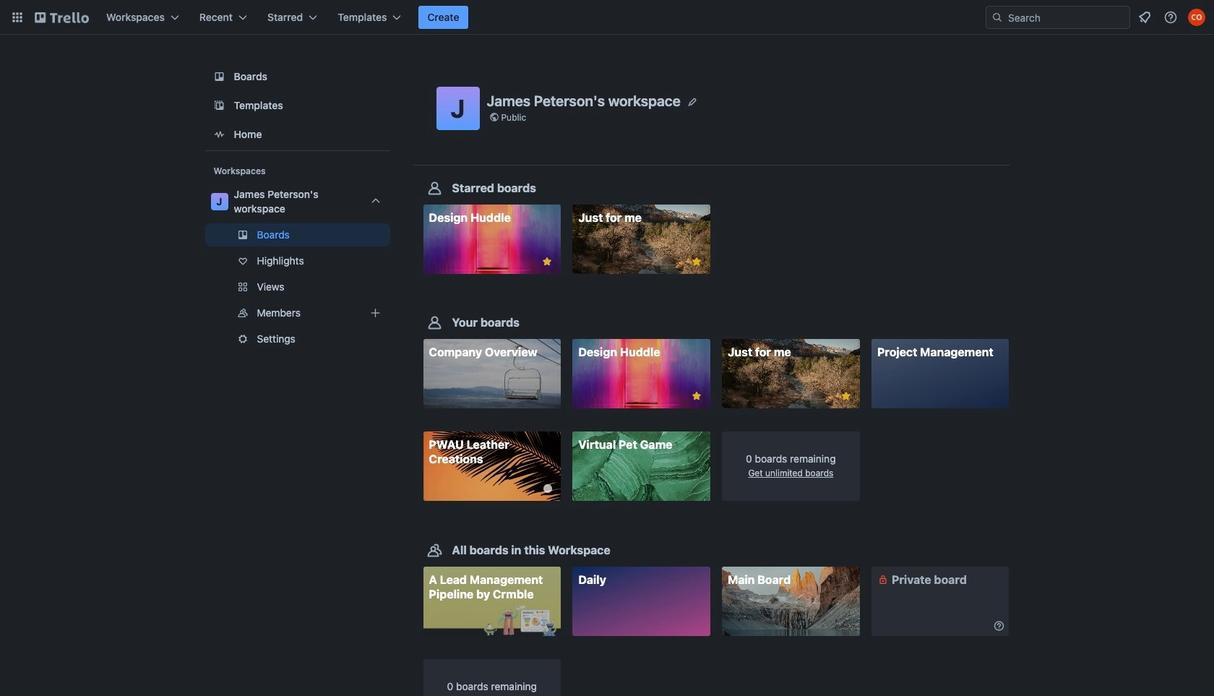 Task type: describe. For each thing, give the bounding box(es) containing it.
0 horizontal spatial click to unstar this board. it will be removed from your starred list. image
[[541, 255, 554, 268]]

primary element
[[0, 0, 1214, 35]]

template board image
[[211, 97, 228, 114]]

1 vertical spatial sm image
[[992, 619, 1007, 633]]

board image
[[211, 68, 228, 85]]

Search field
[[1003, 7, 1130, 27]]

click to unstar this board. it will be removed from your starred list. image
[[690, 390, 703, 403]]

home image
[[211, 126, 228, 143]]

back to home image
[[35, 6, 89, 29]]

1 horizontal spatial click to unstar this board. it will be removed from your starred list. image
[[690, 255, 703, 268]]

add image
[[367, 304, 384, 322]]



Task type: locate. For each thing, give the bounding box(es) containing it.
2 horizontal spatial click to unstar this board. it will be removed from your starred list. image
[[840, 390, 853, 403]]

christina overa (christinaovera) image
[[1188, 9, 1206, 26]]

0 notifications image
[[1136, 9, 1154, 26]]

there is new activity on this board. image
[[544, 485, 552, 493]]

1 horizontal spatial sm image
[[992, 619, 1007, 633]]

0 horizontal spatial sm image
[[876, 572, 891, 587]]

search image
[[992, 12, 1003, 23]]

click to unstar this board. it will be removed from your starred list. image
[[541, 255, 554, 268], [690, 255, 703, 268], [840, 390, 853, 403]]

sm image
[[876, 572, 891, 587], [992, 619, 1007, 633]]

0 vertical spatial sm image
[[876, 572, 891, 587]]

open information menu image
[[1164, 10, 1178, 25]]



Task type: vqa. For each thing, say whether or not it's contained in the screenshot.
sm icon
yes



